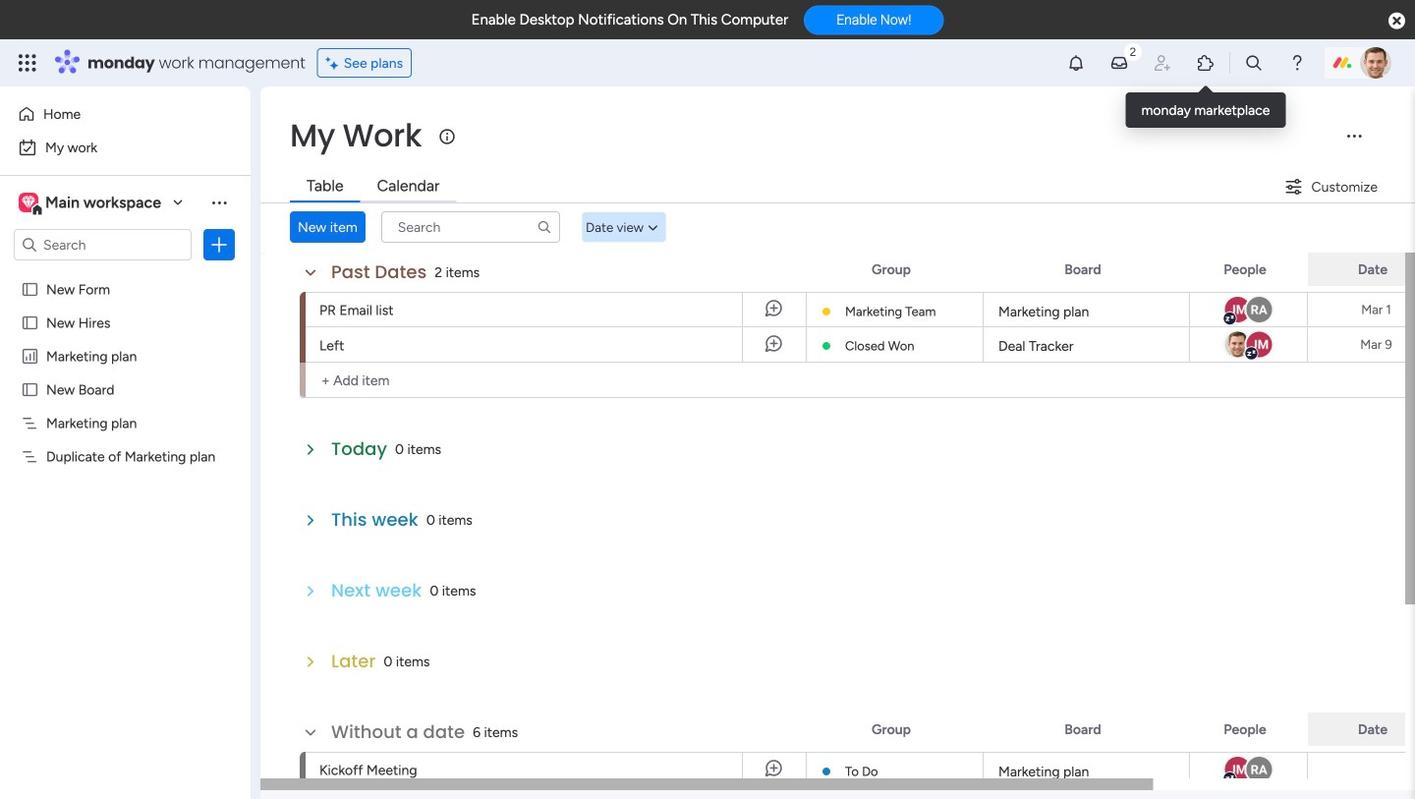 Task type: locate. For each thing, give the bounding box(es) containing it.
workspace options image
[[209, 192, 229, 212]]

Filter dashboard by text search field
[[381, 211, 560, 243]]

1 vertical spatial public board image
[[21, 380, 39, 399]]

1 vertical spatial option
[[12, 132, 239, 163]]

0 vertical spatial terry turtle image
[[1360, 47, 1392, 79]]

terry turtle image down jeremy miller icon
[[1223, 330, 1253, 359]]

search everything image
[[1244, 53, 1264, 73]]

option
[[12, 98, 239, 130], [12, 132, 239, 163], [0, 272, 251, 276]]

see plans image
[[326, 52, 344, 74]]

public board image down public dashboard image
[[21, 380, 39, 399]]

workspace image
[[19, 192, 38, 213], [22, 192, 35, 213]]

None search field
[[381, 211, 560, 243]]

list box
[[0, 269, 251, 739]]

0 vertical spatial column header
[[1308, 253, 1415, 286]]

2 workspace image from the left
[[22, 192, 35, 213]]

tab list
[[290, 171, 456, 202]]

0 vertical spatial public board image
[[21, 314, 39, 332]]

terry turtle image
[[1360, 47, 1392, 79], [1223, 330, 1253, 359]]

tab
[[290, 171, 360, 202], [360, 171, 456, 202]]

select product image
[[18, 53, 37, 73]]

2 tab from the left
[[360, 171, 456, 202]]

1 vertical spatial column header
[[1308, 713, 1415, 746]]

terry turtle image down "dapulse close" "icon"
[[1360, 47, 1392, 79]]

1 vertical spatial terry turtle image
[[1223, 330, 1253, 359]]

public board image
[[21, 314, 39, 332], [21, 380, 39, 399]]

2 vertical spatial option
[[0, 272, 251, 276]]

1 workspace image from the left
[[19, 192, 38, 213]]

2 image
[[1124, 40, 1142, 62]]

column header
[[1308, 253, 1415, 286], [1308, 713, 1415, 746]]

public board image down public board icon
[[21, 314, 39, 332]]

notifications image
[[1066, 53, 1086, 73]]

jeremy miller image
[[1245, 330, 1274, 359]]

2 column header from the top
[[1308, 713, 1415, 746]]

1 column header from the top
[[1308, 253, 1415, 286]]

options image
[[209, 235, 229, 255]]

monday marketplace image
[[1196, 53, 1216, 73]]

jeremy miller image
[[1223, 295, 1253, 324]]



Task type: describe. For each thing, give the bounding box(es) containing it.
help image
[[1288, 53, 1307, 73]]

dapulse close image
[[1389, 11, 1405, 31]]

0 vertical spatial option
[[12, 98, 239, 130]]

update feed image
[[1110, 53, 1129, 73]]

workspace selection element
[[19, 191, 164, 216]]

0 horizontal spatial terry turtle image
[[1223, 330, 1253, 359]]

public dashboard image
[[21, 347, 39, 366]]

menu image
[[1345, 126, 1364, 145]]

public board image
[[21, 280, 39, 299]]

1 public board image from the top
[[21, 314, 39, 332]]

ruby anderson image
[[1245, 295, 1274, 324]]

search image
[[536, 219, 552, 235]]

1 horizontal spatial terry turtle image
[[1360, 47, 1392, 79]]

1 tab from the left
[[290, 171, 360, 202]]

Search in workspace field
[[41, 233, 164, 256]]

2 public board image from the top
[[21, 380, 39, 399]]



Task type: vqa. For each thing, say whether or not it's contained in the screenshot.
4th star icon from left
no



